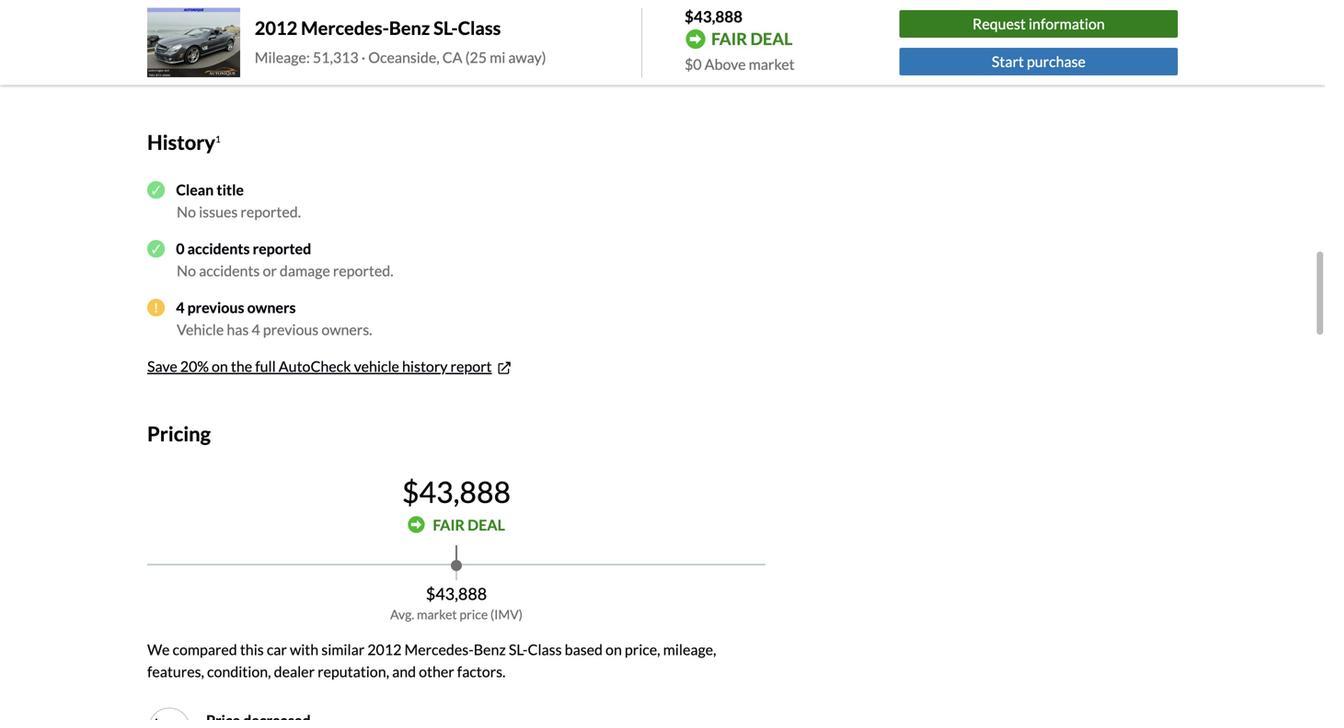 Task type: vqa. For each thing, say whether or not it's contained in the screenshot.
121,900 at the top of the page
no



Task type: locate. For each thing, give the bounding box(es) containing it.
2012 up and
[[367, 641, 402, 659]]

to left the finish
[[362, 57, 376, 75]]

price decreased image
[[155, 715, 184, 721]]

dealer
[[274, 663, 315, 681]]

4 right 'has'
[[252, 321, 260, 339]]

0 horizontal spatial reported.
[[241, 203, 301, 221]]

class
[[458, 17, 501, 39], [528, 641, 562, 659]]

0 horizontal spatial benz
[[389, 17, 430, 39]]

1 vertical spatial sl-
[[509, 641, 528, 659]]

1 vertical spatial accidents
[[199, 262, 260, 280]]

1 horizontal spatial mercedes-
[[405, 641, 474, 659]]

pricing
[[147, 422, 211, 446]]

owners.
[[322, 321, 372, 339]]

1 horizontal spatial previous
[[263, 321, 319, 339]]

issues
[[199, 203, 238, 221]]

has
[[227, 321, 249, 339]]

up
[[416, 57, 432, 75]]

request information button
[[900, 10, 1178, 38]]

fair deal
[[433, 516, 505, 534]]

save
[[147, 357, 177, 375]]

mi
[[490, 48, 506, 66]]

1 horizontal spatial to
[[362, 57, 376, 75]]

class inside we compared this car with similar 2012 mercedes-benz sl-class based on price, mileage, features, condition, dealer reputation, and other factors.
[[528, 641, 562, 659]]

1 horizontal spatial reported.
[[333, 262, 394, 280]]

on
[[212, 357, 228, 375], [606, 641, 622, 659]]

0 horizontal spatial class
[[458, 17, 501, 39]]

mercedes- inside 2012 mercedes-benz sl-class mileage: 51,313 · oceanside, ca (25 mi away)
[[301, 17, 389, 39]]

to
[[251, 57, 265, 75], [362, 57, 376, 75]]

0 vertical spatial $43,888
[[685, 7, 743, 26]]

no down 0
[[177, 262, 196, 280]]

previous up vehicle at the left of the page
[[187, 299, 244, 317]]

0 horizontal spatial your
[[282, 33, 313, 51]]

price
[[460, 607, 488, 622]]

1 vertical spatial mercedes-
[[405, 641, 474, 659]]

accidents
[[187, 240, 250, 258], [199, 262, 260, 280]]

1 horizontal spatial market
[[749, 55, 795, 73]]

2 to from the left
[[362, 57, 376, 75]]

accidents down 0 accidents reported
[[199, 262, 260, 280]]

vdpcheck image for clean title
[[147, 181, 165, 199]]

the left full
[[231, 357, 252, 375]]

20%
[[180, 357, 209, 375]]

sl- down the (imv)
[[509, 641, 528, 659]]

market inside $43,888 avg. market price (imv)
[[417, 607, 457, 622]]

3.
[[214, 33, 225, 51]]

your left sale
[[282, 33, 313, 51]]

your right up
[[435, 57, 465, 75]]

0 vertical spatial class
[[458, 17, 501, 39]]

1 horizontal spatial sl-
[[509, 641, 528, 659]]

$43,888 avg. market price (imv)
[[390, 584, 523, 622]]

reported. up reported
[[241, 203, 301, 221]]

1 horizontal spatial 2012
[[367, 641, 402, 659]]

0 vertical spatial benz
[[389, 17, 430, 39]]

previous
[[187, 299, 244, 317], [263, 321, 319, 339]]

no down clean
[[177, 203, 196, 221]]

0 vertical spatial market
[[749, 55, 795, 73]]

save 20% on the full autocheck vehicle history report link
[[147, 357, 513, 377]]

vehicle
[[177, 321, 224, 339]]

4 previous owners
[[176, 299, 296, 317]]

report
[[451, 357, 492, 375]]

0 horizontal spatial sl-
[[434, 17, 458, 39]]

price,
[[625, 641, 660, 659]]

market
[[749, 55, 795, 73], [417, 607, 457, 622]]

1 horizontal spatial benz
[[474, 641, 506, 659]]

0 horizontal spatial on
[[212, 357, 228, 375]]

class inside 2012 mercedes-benz sl-class mileage: 51,313 · oceanside, ca (25 mi away)
[[458, 17, 501, 39]]

1 horizontal spatial on
[[606, 641, 622, 659]]

sl-
[[434, 17, 458, 39], [509, 641, 528, 659]]

market for $0
[[749, 55, 795, 73]]

sl- inside we compared this car with similar 2012 mercedes-benz sl-class based on price, mileage, features, condition, dealer reputation, and other factors.
[[509, 641, 528, 659]]

finalize
[[228, 33, 279, 51]]

start purchase
[[992, 52, 1086, 70]]

1 vertical spatial reported.
[[333, 262, 394, 280]]

0 accidents reported
[[176, 240, 311, 258]]

mercedes- up other
[[405, 641, 474, 659]]

accidents for reported
[[187, 240, 250, 258]]

1 vertical spatial on
[[606, 641, 622, 659]]

0 horizontal spatial previous
[[187, 299, 244, 317]]

accidents down issues
[[187, 240, 250, 258]]

2 vdpcheck image from the top
[[147, 240, 165, 258]]

1 vertical spatial no
[[177, 262, 196, 280]]

1 vertical spatial the
[[231, 357, 252, 375]]

mercedes-
[[301, 17, 389, 39], [405, 641, 474, 659]]

2012 inside 2012 mercedes-benz sl-class mileage: 51,313 · oceanside, ca (25 mi away)
[[255, 17, 297, 39]]

0 vertical spatial previous
[[187, 299, 244, 317]]

2012
[[255, 17, 297, 39], [367, 641, 402, 659]]

0 horizontal spatial mercedes-
[[301, 17, 389, 39]]

4 right vdpalert icon
[[176, 299, 185, 317]]

1 vertical spatial market
[[417, 607, 457, 622]]

to down finalize
[[251, 57, 265, 75]]

accidents for or
[[199, 262, 260, 280]]

0 horizontal spatial 2012
[[255, 17, 297, 39]]

1 vertical spatial 2012
[[367, 641, 402, 659]]

vdpcheck image left 0
[[147, 240, 165, 258]]

0 vertical spatial 2012
[[255, 17, 297, 39]]

other
[[419, 663, 454, 681]]

0 horizontal spatial to
[[251, 57, 265, 75]]

purchase
[[1027, 52, 1086, 70]]

1 horizontal spatial your
[[435, 57, 465, 75]]

vdpcheck image
[[147, 181, 165, 199], [147, 240, 165, 258]]

1 horizontal spatial the
[[267, 57, 289, 75]]

we
[[147, 641, 170, 659]]

0 vertical spatial mercedes-
[[301, 17, 389, 39]]

mercedes- up 51,313
[[301, 17, 389, 39]]

0 horizontal spatial 4
[[176, 299, 185, 317]]

the down finalize
[[267, 57, 289, 75]]

0 vertical spatial 4
[[176, 299, 185, 317]]

2012 up "mileage:"
[[255, 17, 297, 39]]

market down deal
[[749, 55, 795, 73]]

no
[[177, 203, 196, 221], [177, 262, 196, 280]]

class up (25
[[458, 17, 501, 39]]

0 vertical spatial sl-
[[434, 17, 458, 39]]

deal
[[751, 29, 793, 49]]

0 vertical spatial on
[[212, 357, 228, 375]]

2012 mercedes-benz sl-class image
[[147, 8, 240, 77]]

0 vertical spatial accidents
[[187, 240, 250, 258]]

market for $43,888
[[417, 607, 457, 622]]

1 vertical spatial 4
[[252, 321, 260, 339]]

vdpcheck image left clean
[[147, 181, 165, 199]]

1 vdpcheck image from the top
[[147, 181, 165, 199]]

benz
[[389, 17, 430, 39], [474, 641, 506, 659]]

1 vertical spatial class
[[528, 641, 562, 659]]

reported. right damage
[[333, 262, 394, 280]]

on right 20%
[[212, 357, 228, 375]]

clean title
[[176, 181, 244, 199]]

(25
[[465, 48, 487, 66]]

on left the price,
[[606, 641, 622, 659]]

1 vertical spatial benz
[[474, 641, 506, 659]]

class left based
[[528, 641, 562, 659]]

price decreased image
[[147, 707, 191, 721]]

vdpcheck image for 0 accidents reported
[[147, 240, 165, 258]]

2 vertical spatial $43,888
[[426, 584, 487, 604]]

benz up oceanside,
[[389, 17, 430, 39]]

1 vertical spatial vdpcheck image
[[147, 240, 165, 258]]

fair
[[433, 516, 465, 534]]

0 vertical spatial no
[[177, 203, 196, 221]]

history
[[147, 130, 215, 154]]

$43,888
[[685, 7, 743, 26], [402, 474, 511, 510], [426, 584, 487, 604]]

0 vertical spatial the
[[267, 57, 289, 75]]

your
[[282, 33, 313, 51], [435, 57, 465, 75]]

0 vertical spatial vdpcheck image
[[147, 181, 165, 199]]

2 no from the top
[[177, 262, 196, 280]]

fair deal image
[[408, 517, 426, 534]]

damage
[[280, 262, 330, 280]]

0 vertical spatial your
[[282, 33, 313, 51]]

information
[[1029, 15, 1105, 33]]

1 vertical spatial $43,888
[[402, 474, 511, 510]]

market right avg.
[[417, 607, 457, 622]]

owners
[[247, 299, 296, 317]]

request information
[[973, 15, 1105, 33]]

reputation,
[[318, 663, 389, 681]]

similar
[[321, 641, 365, 659]]

sl- up ca
[[434, 17, 458, 39]]

reported.
[[241, 203, 301, 221], [333, 262, 394, 280]]

with
[[290, 641, 319, 659]]

benz up factors.
[[474, 641, 506, 659]]

1 horizontal spatial class
[[528, 641, 562, 659]]

previous down owners
[[263, 321, 319, 339]]

and
[[392, 663, 416, 681]]

the
[[267, 57, 289, 75], [231, 357, 252, 375]]

1 no from the top
[[177, 203, 196, 221]]

4
[[176, 299, 185, 317], [252, 321, 260, 339]]

factors.
[[457, 663, 506, 681]]

0 horizontal spatial market
[[417, 607, 457, 622]]



Task type: describe. For each thing, give the bounding box(es) containing it.
$43,888 for fair deal
[[402, 474, 511, 510]]

benz inside we compared this car with similar 2012 mercedes-benz sl-class based on price, mileage, features, condition, dealer reputation, and other factors.
[[474, 641, 506, 659]]

1 vertical spatial previous
[[263, 321, 319, 339]]

vehicle has 4 previous owners.
[[177, 321, 372, 339]]

no accidents or damage reported.
[[177, 262, 394, 280]]

$0
[[685, 55, 702, 73]]

sale
[[315, 33, 341, 51]]

vehicle
[[354, 357, 399, 375]]

sale.
[[468, 57, 496, 75]]

mercedes- inside we compared this car with similar 2012 mercedes-benz sl-class based on price, mileage, features, condition, dealer reputation, and other factors.
[[405, 641, 474, 659]]

2012 inside we compared this car with similar 2012 mercedes-benz sl-class based on price, mileage, features, condition, dealer reputation, and other factors.
[[367, 641, 402, 659]]

1
[[215, 134, 221, 145]]

the inside 3. finalize your sale head to the dealership to finish up your sale.
[[267, 57, 289, 75]]

or
[[263, 262, 277, 280]]

$43,888 inside $43,888 avg. market price (imv)
[[426, 584, 487, 604]]

mileage:
[[255, 48, 310, 66]]

on inside we compared this car with similar 2012 mercedes-benz sl-class based on price, mileage, features, condition, dealer reputation, and other factors.
[[606, 641, 622, 659]]

no for no accidents or damage reported.
[[177, 262, 196, 280]]

1 to from the left
[[251, 57, 265, 75]]

condition,
[[207, 663, 271, 681]]

oceanside,
[[368, 48, 440, 66]]

51,313
[[313, 48, 359, 66]]

full
[[255, 357, 276, 375]]

sl- inside 2012 mercedes-benz sl-class mileage: 51,313 · oceanside, ca (25 mi away)
[[434, 17, 458, 39]]

fair
[[711, 29, 747, 49]]

this
[[240, 641, 264, 659]]

benz inside 2012 mercedes-benz sl-class mileage: 51,313 · oceanside, ca (25 mi away)
[[389, 17, 430, 39]]

save 20% on the full autocheck vehicle history report image
[[496, 360, 513, 377]]

·
[[362, 48, 366, 66]]

deal
[[468, 516, 505, 534]]

avg.
[[390, 607, 414, 622]]

compared
[[173, 641, 237, 659]]

save 20% on the full autocheck vehicle history report
[[147, 357, 492, 375]]

no for no issues reported.
[[177, 203, 196, 221]]

finish
[[378, 57, 413, 75]]

1 horizontal spatial 4
[[252, 321, 260, 339]]

we compared this car with similar 2012 mercedes-benz sl-class based on price, mileage, features, condition, dealer reputation, and other factors.
[[147, 641, 716, 681]]

request
[[973, 15, 1026, 33]]

$43,888 for $0
[[685, 7, 743, 26]]

features,
[[147, 663, 204, 681]]

away)
[[508, 48, 546, 66]]

reported
[[253, 240, 311, 258]]

0 horizontal spatial the
[[231, 357, 252, 375]]

history 1
[[147, 130, 221, 154]]

1 vertical spatial your
[[435, 57, 465, 75]]

0 vertical spatial reported.
[[241, 203, 301, 221]]

0
[[176, 240, 185, 258]]

clean
[[176, 181, 214, 199]]

(imv)
[[490, 607, 523, 622]]

start
[[992, 52, 1024, 70]]

vdpalert image
[[147, 299, 165, 317]]

history
[[402, 357, 448, 375]]

based
[[565, 641, 603, 659]]

$0 above market
[[685, 55, 795, 73]]

start purchase button
[[900, 48, 1178, 75]]

3. finalize your sale head to the dealership to finish up your sale.
[[214, 33, 496, 75]]

above
[[705, 55, 746, 73]]

title
[[217, 181, 244, 199]]

ca
[[442, 48, 463, 66]]

fair deal
[[711, 29, 793, 49]]

mileage,
[[663, 641, 716, 659]]

2012 mercedes-benz sl-class mileage: 51,313 · oceanside, ca (25 mi away)
[[255, 17, 546, 66]]

no issues reported.
[[177, 203, 301, 221]]

car
[[267, 641, 287, 659]]

head
[[214, 57, 248, 75]]

dealership
[[292, 57, 359, 75]]

autocheck
[[279, 357, 351, 375]]



